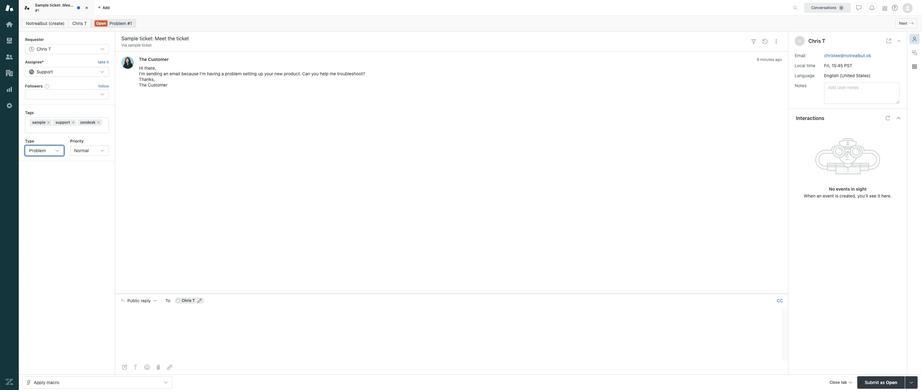 Task type: vqa. For each thing, say whether or not it's contained in the screenshot.
Followers element at top
yes



Task type: describe. For each thing, give the bounding box(es) containing it.
fri,
[[824, 63, 831, 68]]

meet
[[62, 3, 72, 8]]

when
[[804, 193, 816, 199]]

zendesk support image
[[5, 4, 13, 12]]

having
[[207, 71, 220, 76]]

new
[[274, 71, 283, 76]]

apply macro
[[34, 380, 59, 385]]

priority
[[70, 139, 84, 143]]

chris right user icon
[[809, 38, 821, 44]]

no
[[829, 186, 835, 192]]

macro
[[47, 380, 59, 385]]

notifications image
[[870, 5, 875, 10]]

user image
[[799, 39, 801, 43]]

close tab button
[[827, 377, 855, 390]]

assignee* element
[[25, 67, 109, 77]]

admin image
[[5, 102, 13, 110]]

next button
[[896, 18, 917, 28]]

is
[[835, 193, 839, 199]]

email
[[795, 53, 806, 58]]

the customer link
[[139, 57, 169, 62]]

requester element
[[25, 44, 109, 54]]

format text image
[[133, 365, 138, 370]]

reporting image
[[5, 85, 13, 94]]

take it
[[98, 60, 109, 65]]

zendesk
[[80, 120, 95, 125]]

problem #1
[[109, 21, 132, 26]]

#1 inside sample ticket: meet the ticket #1
[[35, 8, 39, 13]]

chris t right christee@notrealbut.ok image
[[182, 298, 195, 303]]

no events in sight when an event is created, you'll see it here.
[[804, 186, 892, 199]]

support
[[56, 120, 70, 125]]

time
[[807, 63, 816, 68]]

to
[[165, 298, 170, 303]]

close image inside tab
[[84, 5, 90, 11]]

sight
[[856, 186, 867, 192]]

thanks,
[[139, 77, 155, 82]]

christee@notrealbut.ok
[[824, 53, 871, 58]]

an inside the no events in sight when an event is created, you'll see it here.
[[817, 193, 822, 199]]

displays possible ticket submission types image
[[909, 380, 914, 385]]

add link (cmd k) image
[[167, 365, 172, 370]]

view more details image
[[887, 38, 892, 43]]

up
[[258, 71, 263, 76]]

zendesk image
[[5, 378, 13, 386]]

it inside the no events in sight when an event is created, you'll see it here.
[[878, 193, 880, 199]]

Subject field
[[120, 35, 747, 42]]

you
[[311, 71, 319, 76]]

submit as open
[[865, 380, 897, 385]]

(create)
[[49, 21, 65, 26]]

type
[[25, 139, 34, 143]]

minutes
[[760, 57, 774, 62]]

9
[[757, 57, 759, 62]]

hi there, i'm sending an email because i'm having a problem setting up your new product. can you help me troubleshoot? thanks, the customer
[[139, 66, 365, 88]]

(united
[[840, 73, 855, 78]]

close
[[830, 380, 840, 385]]

tabs tab list
[[19, 0, 787, 16]]

button displays agent's chat status as invisible. image
[[856, 5, 861, 10]]

add attachment image
[[156, 365, 161, 370]]

fri, 15:45 pst
[[824, 63, 853, 68]]

edit user image
[[197, 299, 202, 303]]

chris t inside requester element
[[37, 46, 51, 52]]

you'll
[[858, 193, 868, 199]]

cc
[[777, 298, 783, 303]]

get started image
[[5, 20, 13, 28]]

via
[[121, 43, 127, 48]]

notrealbut (create) button
[[22, 19, 69, 28]]

conversations
[[811, 5, 837, 10]]

requester
[[25, 37, 44, 42]]

problem button
[[25, 146, 64, 156]]

draft mode image
[[122, 365, 127, 370]]

cc button
[[777, 298, 783, 304]]

chris t link
[[68, 19, 91, 28]]

1 i'm from the left
[[139, 71, 145, 76]]

1 the from the top
[[139, 57, 147, 62]]

main element
[[0, 0, 19, 391]]

in
[[851, 186, 855, 192]]

avatar image
[[121, 56, 134, 69]]

english
[[824, 73, 839, 78]]

public
[[127, 298, 140, 303]]

here.
[[882, 193, 892, 199]]

a
[[221, 71, 224, 76]]

secondary element
[[19, 17, 922, 30]]

sending
[[146, 71, 162, 76]]

#1 inside secondary element
[[127, 21, 132, 26]]

0 vertical spatial customer
[[148, 57, 169, 62]]

notrealbut (create)
[[26, 21, 65, 26]]

reply
[[141, 298, 151, 303]]

product.
[[284, 71, 301, 76]]

local
[[795, 63, 806, 68]]

event
[[823, 193, 834, 199]]

sample ticket: meet the ticket #1
[[35, 3, 90, 13]]

follow
[[98, 84, 109, 89]]

notes
[[795, 83, 807, 88]]

open inside secondary element
[[96, 21, 106, 26]]

add
[[103, 5, 110, 10]]



Task type: locate. For each thing, give the bounding box(es) containing it.
0 horizontal spatial close image
[[84, 5, 90, 11]]

i'm left having at left
[[200, 71, 206, 76]]

filter image
[[751, 39, 756, 44]]

states)
[[856, 73, 871, 78]]

take it button
[[98, 59, 109, 66]]

an left event
[[817, 193, 822, 199]]

christee@notrealbut.ok image
[[175, 298, 180, 303]]

the
[[139, 57, 147, 62], [139, 82, 147, 88]]

pst
[[844, 63, 853, 68]]

the down thanks,
[[139, 82, 147, 88]]

i'm down hi
[[139, 71, 145, 76]]

an inside hi there, i'm sending an email because i'm having a problem setting up your new product. can you help me troubleshoot? thanks, the customer
[[163, 71, 168, 76]]

customer down sending
[[148, 82, 168, 88]]

chris
[[72, 21, 83, 26], [809, 38, 821, 44], [37, 46, 47, 52], [182, 298, 191, 303]]

hide composer image
[[449, 292, 454, 297]]

t inside secondary element
[[84, 21, 87, 26]]

#1 up via sample ticket
[[127, 21, 132, 26]]

sample down tags
[[32, 120, 46, 125]]

public reply button
[[115, 294, 161, 307]]

support
[[37, 69, 53, 74]]

your
[[264, 71, 273, 76]]

open
[[96, 21, 106, 26], [886, 380, 897, 385]]

0 horizontal spatial problem
[[29, 148, 46, 153]]

1 vertical spatial sample
[[32, 120, 46, 125]]

chris down requester
[[37, 46, 47, 52]]

0 vertical spatial sample
[[128, 43, 141, 48]]

1 horizontal spatial remove image
[[71, 121, 75, 124]]

apps image
[[912, 64, 917, 69]]

1 vertical spatial ticket
[[142, 43, 152, 48]]

9 minutes ago
[[757, 57, 782, 62]]

ticket
[[80, 3, 90, 8], [142, 43, 152, 48]]

1 vertical spatial customer
[[148, 82, 168, 88]]

take
[[98, 60, 106, 65]]

i'm
[[139, 71, 145, 76], [200, 71, 206, 76]]

remove image left support
[[47, 121, 51, 124]]

0 vertical spatial open
[[96, 21, 106, 26]]

open right the as
[[886, 380, 897, 385]]

get help image
[[892, 5, 898, 11]]

local time
[[795, 63, 816, 68]]

0 vertical spatial it
[[107, 60, 109, 65]]

chris t
[[72, 21, 87, 26], [809, 38, 825, 44], [37, 46, 51, 52], [182, 298, 195, 303]]

close image right view more details image
[[897, 38, 902, 43]]

3 remove image from the left
[[97, 121, 100, 124]]

0 horizontal spatial open
[[96, 21, 106, 26]]

problem down add
[[109, 21, 126, 26]]

email
[[170, 71, 180, 76]]

0 vertical spatial problem
[[109, 21, 126, 26]]

followers element
[[25, 90, 109, 100]]

can
[[302, 71, 310, 76]]

ticket right "the"
[[80, 3, 90, 8]]

1 vertical spatial open
[[886, 380, 897, 385]]

views image
[[5, 37, 13, 45]]

chris inside requester element
[[37, 46, 47, 52]]

tab
[[841, 380, 847, 385]]

insert emojis image
[[145, 365, 150, 370]]

the inside hi there, i'm sending an email because i'm having a problem setting up your new product. can you help me troubleshoot? thanks, the customer
[[139, 82, 147, 88]]

1 horizontal spatial #1
[[127, 21, 132, 26]]

chris t down requester
[[37, 46, 51, 52]]

ticket actions image
[[774, 39, 779, 44]]

created,
[[840, 193, 856, 199]]

customer
[[148, 57, 169, 62], [148, 82, 168, 88]]

problem for problem
[[29, 148, 46, 153]]

english (united states)
[[824, 73, 871, 78]]

0 horizontal spatial it
[[107, 60, 109, 65]]

problem for problem #1
[[109, 21, 126, 26]]

it
[[107, 60, 109, 65], [878, 193, 880, 199]]

setting
[[243, 71, 257, 76]]

2 horizontal spatial remove image
[[97, 121, 100, 124]]

chris inside secondary element
[[72, 21, 83, 26]]

notrealbut
[[26, 21, 47, 26]]

1 horizontal spatial ticket
[[142, 43, 152, 48]]

0 vertical spatial the
[[139, 57, 147, 62]]

the
[[73, 3, 79, 8]]

0 vertical spatial #1
[[35, 8, 39, 13]]

tab
[[19, 0, 94, 16]]

normal
[[74, 148, 89, 153]]

1 vertical spatial close image
[[897, 38, 902, 43]]

problem inside problem popup button
[[29, 148, 46, 153]]

9 minutes ago text field
[[757, 57, 782, 62]]

0 horizontal spatial ticket
[[80, 3, 90, 8]]

1 remove image from the left
[[47, 121, 51, 124]]

remove image right zendesk
[[97, 121, 100, 124]]

submit
[[865, 380, 879, 385]]

ticket inside sample ticket: meet the ticket #1
[[80, 3, 90, 8]]

close tab
[[830, 380, 847, 385]]

because
[[181, 71, 198, 76]]

close image
[[84, 5, 90, 11], [897, 38, 902, 43]]

remove image for zendesk
[[97, 121, 100, 124]]

2 i'm from the left
[[200, 71, 206, 76]]

ticket up the customer link
[[142, 43, 152, 48]]

chris t inside secondary element
[[72, 21, 87, 26]]

1 horizontal spatial close image
[[897, 38, 902, 43]]

it right 'see' at the right of the page
[[878, 193, 880, 199]]

chris right christee@notrealbut.ok image
[[182, 298, 191, 303]]

followers
[[25, 84, 43, 88]]

1 vertical spatial the
[[139, 82, 147, 88]]

assignee*
[[25, 60, 44, 65]]

info on adding followers image
[[45, 84, 50, 89]]

0 vertical spatial ticket
[[80, 3, 90, 8]]

public reply
[[127, 298, 151, 303]]

customer inside hi there, i'm sending an email because i'm having a problem setting up your new product. can you help me troubleshoot? thanks, the customer
[[148, 82, 168, 88]]

remove image for sample
[[47, 121, 51, 124]]

remove image for support
[[71, 121, 75, 124]]

tags
[[25, 111, 34, 115]]

via sample ticket
[[121, 43, 152, 48]]

0 horizontal spatial #1
[[35, 8, 39, 13]]

chris t down "the"
[[72, 21, 87, 26]]

ticket:
[[50, 3, 61, 8]]

1 vertical spatial #1
[[127, 21, 132, 26]]

1 vertical spatial an
[[817, 193, 822, 199]]

customer up there,
[[148, 57, 169, 62]]

1 vertical spatial problem
[[29, 148, 46, 153]]

next
[[899, 21, 907, 26]]

1 horizontal spatial an
[[817, 193, 822, 199]]

an left email
[[163, 71, 168, 76]]

the up hi
[[139, 57, 147, 62]]

as
[[880, 380, 885, 385]]

0 horizontal spatial an
[[163, 71, 168, 76]]

2 the from the top
[[139, 82, 147, 88]]

problem inside secondary element
[[109, 21, 126, 26]]

help
[[320, 71, 329, 76]]

1 vertical spatial it
[[878, 193, 880, 199]]

sample right via
[[128, 43, 141, 48]]

0 vertical spatial an
[[163, 71, 168, 76]]

chris t right user icon
[[809, 38, 825, 44]]

0 horizontal spatial i'm
[[139, 71, 145, 76]]

sample
[[35, 3, 49, 8]]

troubleshoot?
[[337, 71, 365, 76]]

me
[[330, 71, 336, 76]]

problem
[[225, 71, 242, 76]]

interactions
[[796, 115, 824, 121]]

language
[[795, 73, 815, 78]]

#1 down sample at the left
[[35, 8, 39, 13]]

1 horizontal spatial sample
[[128, 43, 141, 48]]

organizations image
[[5, 69, 13, 77]]

#1
[[35, 8, 39, 13], [127, 21, 132, 26]]

apply
[[34, 380, 45, 385]]

sample
[[128, 43, 141, 48], [32, 120, 46, 125]]

there,
[[144, 66, 156, 71]]

ago
[[775, 57, 782, 62]]

see
[[869, 193, 877, 199]]

events
[[836, 186, 850, 192]]

conversations button
[[805, 3, 851, 13]]

close image right "the"
[[84, 5, 90, 11]]

customer context image
[[912, 37, 917, 42]]

customers image
[[5, 53, 13, 61]]

chris down "the"
[[72, 21, 83, 26]]

user image
[[798, 39, 802, 43]]

remove image
[[47, 121, 51, 124], [71, 121, 75, 124], [97, 121, 100, 124]]

15:45
[[832, 63, 843, 68]]

2 remove image from the left
[[71, 121, 75, 124]]

open down the "add" dropdown button
[[96, 21, 106, 26]]

the customer
[[139, 57, 169, 62]]

it inside 'button'
[[107, 60, 109, 65]]

1 horizontal spatial it
[[878, 193, 880, 199]]

0 vertical spatial close image
[[84, 5, 90, 11]]

1 horizontal spatial open
[[886, 380, 897, 385]]

follow button
[[98, 84, 109, 89]]

hi
[[139, 66, 143, 71]]

normal button
[[70, 146, 109, 156]]

it right take
[[107, 60, 109, 65]]

t
[[84, 21, 87, 26], [822, 38, 825, 44], [48, 46, 51, 52], [192, 298, 195, 303]]

problem down the type
[[29, 148, 46, 153]]

events image
[[763, 39, 768, 44]]

tab containing sample ticket: meet the ticket
[[19, 0, 94, 16]]

1 horizontal spatial problem
[[109, 21, 126, 26]]

0 horizontal spatial remove image
[[47, 121, 51, 124]]

0 horizontal spatial sample
[[32, 120, 46, 125]]

Add user notes text field
[[824, 82, 900, 104]]

remove image right support
[[71, 121, 75, 124]]

1 horizontal spatial i'm
[[200, 71, 206, 76]]

zendesk products image
[[883, 6, 887, 10]]



